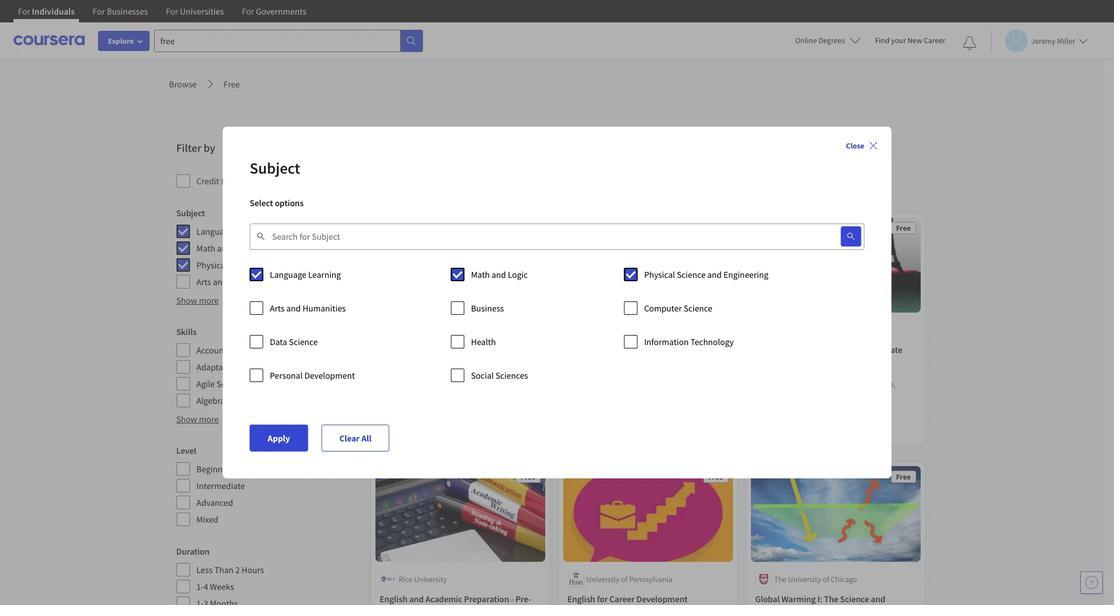 Task type: vqa. For each thing, say whether or not it's contained in the screenshot.
search field
yes



Task type: describe. For each thing, give the bounding box(es) containing it.
duration
[[176, 546, 210, 557]]

development inside skills group
[[252, 378, 302, 389]]

global warming i: the science and link
[[755, 592, 916, 605]]

eligible
[[221, 175, 249, 187]]

clear all
[[339, 433, 371, 444]]

math inside select subject options element
[[471, 269, 490, 280]]

engineering inside subject group
[[276, 259, 321, 271]]

social sciences
[[471, 370, 528, 381]]

math inside subject group
[[196, 243, 215, 254]]

select
[[250, 197, 273, 208]]

development inside select subject options element
[[304, 370, 355, 381]]

intermediate inside étudier en france: french intermediate course b1-b2
[[853, 344, 902, 356]]

show more button for algebra
[[176, 412, 219, 426]]

pre-
[[515, 593, 531, 605]]

3
[[452, 427, 456, 437]]

mixed
[[196, 514, 218, 525]]

sciences
[[495, 370, 528, 381]]

show for arts and humanities
[[176, 295, 197, 306]]

skills group
[[176, 325, 359, 408]]

personal
[[270, 370, 303, 381]]

étudier en france: french intermediate course b1-b2 link
[[755, 343, 916, 370]]

the for global
[[774, 574, 787, 584]]

math and logic inside subject group
[[196, 243, 253, 254]]

credit
[[196, 175, 219, 187]]

find
[[875, 35, 890, 45]]

pennsylvania
[[629, 574, 672, 584]]

than
[[214, 564, 234, 576]]

course
[[414, 427, 437, 437]]

the inside global warming i: the science and
[[824, 593, 838, 605]]

for
[[597, 593, 608, 605]]

for for individuals
[[18, 6, 30, 17]]

hours
[[242, 564, 264, 576]]

english for career development
[[567, 593, 688, 605]]

help center image
[[1085, 576, 1098, 590]]

less than 2 hours
[[196, 564, 264, 576]]

weeks
[[210, 581, 234, 592]]

0 horizontal spatial communication,
[[438, 366, 493, 376]]

en
[[785, 344, 794, 356]]

skills
[[176, 326, 197, 337]]

find your new career
[[875, 35, 945, 45]]

english for english for career development
[[567, 593, 595, 605]]

for businesses
[[93, 6, 148, 17]]

coursera image
[[13, 32, 85, 49]]

preparation
[[464, 593, 509, 605]]

business
[[471, 303, 504, 314]]

advanced
[[196, 497, 233, 508]]

subject dialog
[[223, 127, 891, 479]]

english and academic preparation - pre-
[[380, 593, 531, 605]]

information
[[644, 336, 689, 347]]

1 · from the left
[[411, 427, 413, 437]]

physical inside select subject options element
[[644, 269, 675, 280]]

Search by keyword search field
[[272, 223, 814, 250]]

english and academic preparation - pre- link
[[380, 592, 540, 605]]

less
[[196, 564, 213, 576]]

2
[[235, 564, 240, 576]]

intermediate inside level group
[[196, 480, 245, 491]]

sydney
[[643, 325, 667, 335]]

to
[[617, 344, 625, 356]]

- inside english and academic preparation - pre-
[[511, 593, 514, 605]]

clear all button
[[321, 425, 389, 452]]

chicago
[[831, 574, 857, 584]]

for individuals
[[18, 6, 75, 17]]

university right yonsei
[[421, 325, 454, 335]]

new
[[908, 35, 922, 45]]

and inside global warming i: the science and
[[871, 593, 885, 605]]

social
[[471, 370, 494, 381]]

logic inside subject group
[[233, 243, 253, 254]]

show more button for arts and humanities
[[176, 294, 219, 307]]

learning inside subject group
[[235, 226, 267, 237]]

calculus
[[627, 344, 659, 356]]

computer
[[644, 303, 682, 314]]

english for english and academic preparation - pre-
[[380, 593, 407, 605]]

businesses
[[107, 6, 148, 17]]

1
[[442, 427, 446, 437]]

science inside global warming i: the science and
[[840, 593, 869, 605]]

learning inside select subject options element
[[308, 269, 341, 280]]

logic inside select subject options element
[[508, 269, 528, 280]]

and inside english and academic preparation - pre-
[[409, 593, 424, 605]]

filter
[[176, 141, 201, 155]]

agile software development
[[196, 378, 302, 389]]

4
[[204, 581, 208, 592]]

arts inside select subject options element
[[270, 303, 285, 314]]

global warming i: the science and
[[755, 593, 885, 605]]

the university of sydney
[[586, 325, 667, 335]]

of for global warming i: the science and
[[823, 574, 829, 584]]

course
[[755, 358, 780, 369]]

b1-
[[782, 358, 795, 369]]

governments
[[256, 6, 306, 17]]

university of pennsylvania
[[586, 574, 672, 584]]

étudier
[[755, 344, 783, 356]]

software
[[217, 378, 250, 389]]

language inside select subject options element
[[270, 269, 306, 280]]

technology
[[690, 336, 734, 347]]

close
[[846, 141, 864, 151]]

agile
[[196, 378, 215, 389]]

beginner for beginner · course · 1 - 3 months
[[380, 427, 409, 437]]

individuals
[[32, 6, 75, 17]]

rice university
[[399, 574, 447, 584]]

universities
[[180, 6, 224, 17]]

show notifications image
[[963, 36, 976, 50]]

show more for arts and humanities
[[176, 295, 219, 306]]

health
[[471, 336, 496, 347]]

0 horizontal spatial of
[[621, 574, 628, 584]]

credit eligible
[[196, 175, 249, 187]]

french
[[825, 344, 851, 356]]

1-4 weeks
[[196, 581, 234, 592]]

select subject options element
[[250, 263, 864, 398]]

search image
[[846, 232, 855, 241]]

warming
[[781, 593, 816, 605]]

global
[[755, 593, 780, 605]]

beginner · course · 1 - 3 months
[[380, 427, 482, 437]]

subject inside dialog
[[250, 158, 300, 178]]



Task type: locate. For each thing, give the bounding box(es) containing it.
language learning inside select subject options element
[[270, 269, 341, 280]]

humanities inside select subject options element
[[303, 303, 346, 314]]

- left pre-
[[511, 593, 514, 605]]

more
[[199, 295, 219, 306], [199, 414, 219, 425]]

1 horizontal spatial physical
[[644, 269, 675, 280]]

humanities
[[229, 276, 272, 287], [303, 303, 346, 314]]

1 horizontal spatial humanities
[[303, 303, 346, 314]]

1 horizontal spatial math and logic
[[471, 269, 528, 280]]

0 horizontal spatial culture,
[[494, 366, 520, 376]]

1 horizontal spatial culture,
[[870, 380, 896, 390]]

0 vertical spatial show
[[176, 295, 197, 306]]

0 horizontal spatial english
[[380, 593, 407, 605]]

0 vertical spatial communication,
[[438, 366, 493, 376]]

rice
[[399, 574, 412, 584]]

show more
[[176, 295, 219, 306], [176, 414, 219, 425]]

0 horizontal spatial physical
[[196, 259, 227, 271]]

2 more from the top
[[199, 414, 219, 425]]

1 horizontal spatial arts
[[270, 303, 285, 314]]

physical inside subject group
[[196, 259, 227, 271]]

communication, down "health"
[[438, 366, 493, 376]]

arts up data
[[270, 303, 285, 314]]

by
[[204, 141, 215, 155]]

logic down select
[[233, 243, 253, 254]]

0 vertical spatial culture,
[[494, 366, 520, 376]]

intermediate right french
[[853, 344, 902, 356]]

None search field
[[154, 29, 423, 52]]

b2
[[795, 358, 805, 369]]

0 vertical spatial learning
[[235, 226, 267, 237]]

1 horizontal spatial communication, culture, writing
[[755, 380, 896, 401]]

0 vertical spatial arts
[[196, 276, 211, 287]]

1 vertical spatial language learning
[[270, 269, 341, 280]]

for left the governments
[[242, 6, 254, 17]]

0 vertical spatial more
[[199, 295, 219, 306]]

language learning inside subject group
[[196, 226, 267, 237]]

2 horizontal spatial development
[[636, 593, 688, 605]]

1 horizontal spatial communication,
[[813, 380, 868, 390]]

yonsei university
[[399, 325, 454, 335]]

options
[[275, 197, 304, 208]]

1 vertical spatial arts and humanities
[[270, 303, 346, 314]]

subject inside group
[[176, 207, 205, 219]]

arts inside subject group
[[196, 276, 211, 287]]

1 vertical spatial beginner
[[196, 463, 230, 475]]

of left chicago
[[823, 574, 829, 584]]

0 vertical spatial intermediate
[[853, 344, 902, 356]]

english left for
[[567, 593, 595, 605]]

1 horizontal spatial of
[[635, 325, 642, 335]]

physical science and engineering inside subject group
[[196, 259, 321, 271]]

find your new career link
[[869, 34, 951, 48]]

the right i:
[[824, 593, 838, 605]]

0 horizontal spatial math and logic
[[196, 243, 253, 254]]

logic down 'search by keyword' search field
[[508, 269, 528, 280]]

career
[[924, 35, 945, 45], [609, 593, 635, 605]]

show more down algebra
[[176, 414, 219, 425]]

1 vertical spatial show more
[[176, 414, 219, 425]]

career right for
[[609, 593, 635, 605]]

more up accounting
[[199, 295, 219, 306]]

1 vertical spatial humanities
[[303, 303, 346, 314]]

3 for from the left
[[166, 6, 178, 17]]

your
[[891, 35, 906, 45]]

the up global
[[774, 574, 787, 584]]

university up the academic
[[414, 574, 447, 584]]

data
[[270, 336, 287, 347]]

0 horizontal spatial development
[[252, 378, 302, 389]]

1 horizontal spatial learning
[[308, 269, 341, 280]]

0 horizontal spatial engineering
[[276, 259, 321, 271]]

0 horizontal spatial the
[[586, 325, 599, 335]]

english inside english and academic preparation - pre-
[[380, 593, 407, 605]]

for universities
[[166, 6, 224, 17]]

university up introduction to calculus
[[600, 325, 633, 335]]

subject up "select options"
[[250, 158, 300, 178]]

1 vertical spatial subject
[[176, 207, 205, 219]]

1 show more from the top
[[176, 295, 219, 306]]

show down algebra
[[176, 414, 197, 425]]

0 horizontal spatial intermediate
[[196, 480, 245, 491]]

development right personal
[[304, 370, 355, 381]]

1 horizontal spatial physical science and engineering
[[644, 269, 768, 280]]

language learning
[[196, 226, 267, 237], [270, 269, 341, 280]]

duration group
[[176, 545, 359, 605]]

culture, right social
[[494, 366, 520, 376]]

free
[[224, 78, 240, 90], [521, 223, 535, 233], [708, 223, 723, 233], [896, 223, 911, 233], [521, 472, 535, 482], [708, 472, 723, 482], [896, 472, 911, 482]]

language inside subject group
[[196, 226, 233, 237]]

1 vertical spatial career
[[609, 593, 635, 605]]

computer science
[[644, 303, 712, 314]]

university for english and academic preparation - pre-
[[414, 574, 447, 584]]

4.9
[[391, 413, 401, 423]]

1 horizontal spatial english
[[567, 593, 595, 605]]

university up for
[[586, 574, 619, 584]]

more down algebra
[[199, 414, 219, 425]]

1 vertical spatial writing
[[755, 391, 779, 401]]

for for governments
[[242, 6, 254, 17]]

0 horizontal spatial beginner
[[196, 463, 230, 475]]

english down the rice on the left bottom
[[380, 593, 407, 605]]

introduction to calculus
[[567, 344, 659, 356]]

science
[[229, 259, 258, 271], [677, 269, 706, 280], [684, 303, 712, 314], [289, 336, 318, 347], [840, 593, 869, 605]]

1 for from the left
[[18, 6, 30, 17]]

personal development
[[270, 370, 355, 381]]

show more up skills at the bottom left
[[176, 295, 219, 306]]

0 horizontal spatial writing
[[380, 377, 403, 387]]

career right the new
[[924, 35, 945, 45]]

0 horizontal spatial humanities
[[229, 276, 272, 287]]

· left 1
[[439, 427, 441, 437]]

0 horizontal spatial math
[[196, 243, 215, 254]]

filter by
[[176, 141, 215, 155]]

france:
[[796, 344, 823, 356]]

1 horizontal spatial the
[[774, 574, 787, 584]]

1 vertical spatial intermediate
[[196, 480, 245, 491]]

1 horizontal spatial language learning
[[270, 269, 341, 280]]

communication, down étudier en france: french intermediate course b1-b2 link
[[813, 380, 868, 390]]

2 show more from the top
[[176, 414, 219, 425]]

for for universities
[[166, 6, 178, 17]]

development down data
[[252, 378, 302, 389]]

beginner down 4.9
[[380, 427, 409, 437]]

browse link
[[169, 77, 197, 91]]

humanities inside subject group
[[229, 276, 272, 287]]

learning
[[235, 226, 267, 237], [308, 269, 341, 280]]

clear
[[339, 433, 360, 444]]

math and logic
[[196, 243, 253, 254], [471, 269, 528, 280]]

for left universities
[[166, 6, 178, 17]]

subject
[[250, 158, 300, 178], [176, 207, 205, 219]]

subject down credit
[[176, 207, 205, 219]]

for
[[18, 6, 30, 17], [93, 6, 105, 17], [166, 6, 178, 17], [242, 6, 254, 17]]

logic
[[233, 243, 253, 254], [508, 269, 528, 280]]

0 vertical spatial language learning
[[196, 226, 267, 237]]

math
[[196, 243, 215, 254], [471, 269, 490, 280]]

1 horizontal spatial ·
[[439, 427, 441, 437]]

introduction
[[567, 344, 615, 356]]

0 vertical spatial writing
[[380, 377, 403, 387]]

subject group
[[176, 206, 359, 289]]

0 horizontal spatial subject
[[176, 207, 205, 219]]

intermediate up advanced
[[196, 480, 245, 491]]

of left sydney
[[635, 325, 642, 335]]

the university of chicago
[[774, 574, 857, 584]]

1 vertical spatial show
[[176, 414, 197, 425]]

0 horizontal spatial ·
[[411, 427, 413, 437]]

apply button
[[250, 425, 308, 452]]

of for introduction to calculus
[[635, 325, 642, 335]]

2 for from the left
[[93, 6, 105, 17]]

0 vertical spatial arts and humanities
[[196, 276, 272, 287]]

1 show from the top
[[176, 295, 197, 306]]

show more for algebra
[[176, 414, 219, 425]]

browse
[[169, 78, 197, 90]]

apply
[[268, 433, 290, 444]]

development
[[304, 370, 355, 381], [252, 378, 302, 389], [636, 593, 688, 605]]

1 vertical spatial the
[[774, 574, 787, 584]]

algebra
[[196, 395, 225, 406]]

0 vertical spatial humanities
[[229, 276, 272, 287]]

1 horizontal spatial career
[[924, 35, 945, 45]]

0 vertical spatial -
[[448, 427, 450, 437]]

academic
[[425, 593, 462, 605]]

the up introduction
[[586, 325, 599, 335]]

0 horizontal spatial learning
[[235, 226, 267, 237]]

1 vertical spatial language
[[270, 269, 306, 280]]

and
[[217, 243, 231, 254], [260, 259, 274, 271], [492, 269, 506, 280], [707, 269, 722, 280], [213, 276, 227, 287], [286, 303, 301, 314], [409, 593, 424, 605], [871, 593, 885, 605]]

1 vertical spatial culture,
[[870, 380, 896, 390]]

science inside subject group
[[229, 259, 258, 271]]

0 vertical spatial show more
[[176, 295, 219, 306]]

1 horizontal spatial language
[[270, 269, 306, 280]]

level group
[[176, 444, 359, 527]]

data science
[[270, 336, 318, 347]]

0 horizontal spatial logic
[[233, 243, 253, 254]]

for governments
[[242, 6, 306, 17]]

physical
[[196, 259, 227, 271], [644, 269, 675, 280]]

1 horizontal spatial subject
[[250, 158, 300, 178]]

university for introduction to calculus
[[600, 325, 633, 335]]

writing up 4.9
[[380, 377, 403, 387]]

for left businesses
[[93, 6, 105, 17]]

1 vertical spatial logic
[[508, 269, 528, 280]]

1 show more button from the top
[[176, 294, 219, 307]]

more for arts and humanities
[[199, 295, 219, 306]]

0 vertical spatial logic
[[233, 243, 253, 254]]

university for global warming i: the science and
[[788, 574, 821, 584]]

0 vertical spatial language
[[196, 226, 233, 237]]

communication, culture, writing down "health"
[[380, 366, 520, 387]]

beginner
[[380, 427, 409, 437], [196, 463, 230, 475]]

level
[[176, 445, 196, 456]]

0 horizontal spatial -
[[448, 427, 450, 437]]

1-
[[196, 581, 204, 592]]

0 vertical spatial beginner
[[380, 427, 409, 437]]

physical science and engineering inside select subject options element
[[644, 269, 768, 280]]

- right 1
[[448, 427, 450, 437]]

math and logic inside select subject options element
[[471, 269, 528, 280]]

close button
[[841, 136, 882, 156]]

1 vertical spatial arts
[[270, 303, 285, 314]]

communication, culture, writing
[[380, 366, 520, 387], [755, 380, 896, 401]]

1 horizontal spatial intermediate
[[853, 344, 902, 356]]

2 · from the left
[[439, 427, 441, 437]]

for for businesses
[[93, 6, 105, 17]]

beginner inside level group
[[196, 463, 230, 475]]

1 horizontal spatial math
[[471, 269, 490, 280]]

étudier en france: french intermediate course b1-b2
[[755, 344, 902, 369]]

culture, down étudier en france: french intermediate course b1-b2 link
[[870, 380, 896, 390]]

1 horizontal spatial -
[[511, 593, 514, 605]]

english
[[380, 593, 407, 605], [567, 593, 595, 605]]

information technology
[[644, 336, 734, 347]]

0 horizontal spatial arts
[[196, 276, 211, 287]]

2 show from the top
[[176, 414, 197, 425]]

1 vertical spatial communication,
[[813, 380, 868, 390]]

university up warming
[[788, 574, 821, 584]]

0 horizontal spatial physical science and engineering
[[196, 259, 321, 271]]

0 vertical spatial subject
[[250, 158, 300, 178]]

1 horizontal spatial beginner
[[380, 427, 409, 437]]

more for algebra
[[199, 414, 219, 425]]

0 vertical spatial the
[[586, 325, 599, 335]]

1 horizontal spatial development
[[304, 370, 355, 381]]

show up skills at the bottom left
[[176, 295, 197, 306]]

1 english from the left
[[380, 593, 407, 605]]

adaptability
[[196, 361, 242, 373]]

2 show more button from the top
[[176, 412, 219, 426]]

all
[[361, 433, 371, 444]]

for left individuals
[[18, 6, 30, 17]]

introduction to calculus link
[[567, 343, 728, 357]]

· left 'course'
[[411, 427, 413, 437]]

1 vertical spatial math and logic
[[471, 269, 528, 280]]

banner navigation
[[9, 0, 315, 31]]

the for introduction
[[586, 325, 599, 335]]

communication, culture, writing down étudier en france: french intermediate course b1-b2
[[755, 380, 896, 401]]

english inside english for career development link
[[567, 593, 595, 605]]

show for algebra
[[176, 414, 197, 425]]

1 vertical spatial learning
[[308, 269, 341, 280]]

arts up skills at the bottom left
[[196, 276, 211, 287]]

2 horizontal spatial of
[[823, 574, 829, 584]]

arts and humanities inside subject group
[[196, 276, 272, 287]]

yonsei
[[399, 325, 420, 335]]

of up english for career development
[[621, 574, 628, 584]]

1 horizontal spatial writing
[[755, 391, 779, 401]]

1 more from the top
[[199, 295, 219, 306]]

1 vertical spatial more
[[199, 414, 219, 425]]

i:
[[817, 593, 822, 605]]

0 horizontal spatial career
[[609, 593, 635, 605]]

show more button up skills at the bottom left
[[176, 294, 219, 307]]

beginner up advanced
[[196, 463, 230, 475]]

1 vertical spatial math
[[471, 269, 490, 280]]

culture,
[[494, 366, 520, 376], [870, 380, 896, 390]]

select options
[[250, 197, 304, 208]]

1 vertical spatial -
[[511, 593, 514, 605]]

show
[[176, 295, 197, 306], [176, 414, 197, 425]]

beginner for beginner
[[196, 463, 230, 475]]

·
[[411, 427, 413, 437], [439, 427, 441, 437]]

accounting
[[196, 345, 238, 356]]

writing down course
[[755, 391, 779, 401]]

arts and humanities inside select subject options element
[[270, 303, 346, 314]]

2 horizontal spatial the
[[824, 593, 838, 605]]

0 horizontal spatial communication, culture, writing
[[380, 366, 520, 387]]

0 vertical spatial career
[[924, 35, 945, 45]]

english for career development link
[[567, 592, 728, 605]]

arts and humanities
[[196, 276, 272, 287], [270, 303, 346, 314]]

0 vertical spatial math and logic
[[196, 243, 253, 254]]

1 horizontal spatial engineering
[[724, 269, 768, 280]]

1 horizontal spatial logic
[[508, 269, 528, 280]]

2 vertical spatial the
[[824, 593, 838, 605]]

0 horizontal spatial language learning
[[196, 226, 267, 237]]

intermediate
[[853, 344, 902, 356], [196, 480, 245, 491]]

2 english from the left
[[567, 593, 595, 605]]

4 for from the left
[[242, 6, 254, 17]]

show more button down algebra
[[176, 412, 219, 426]]

months
[[457, 427, 482, 437]]

development down pennsylvania
[[636, 593, 688, 605]]

1 vertical spatial show more button
[[176, 412, 219, 426]]

of
[[635, 325, 642, 335], [621, 574, 628, 584], [823, 574, 829, 584]]

engineering inside select subject options element
[[724, 269, 768, 280]]

0 vertical spatial show more button
[[176, 294, 219, 307]]

0 horizontal spatial language
[[196, 226, 233, 237]]

0 vertical spatial math
[[196, 243, 215, 254]]



